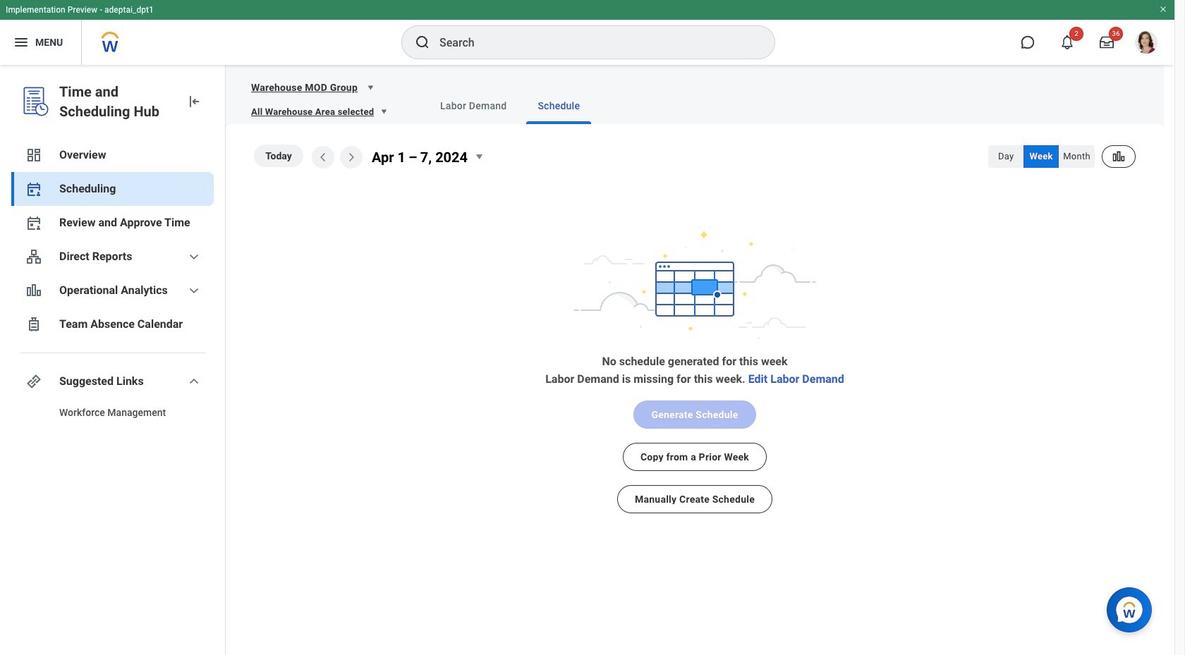 Task type: locate. For each thing, give the bounding box(es) containing it.
time and scheduling hub element
[[59, 82, 174, 121]]

2 chevron down small image from the top
[[186, 282, 203, 299]]

profile logan mcneil image
[[1136, 31, 1158, 57]]

tab panel
[[226, 124, 1165, 538]]

calendar user solid image down the "dashboard" icon
[[25, 181, 42, 198]]

chart image
[[1113, 150, 1127, 164], [25, 282, 42, 299]]

0 vertical spatial caret down small image
[[364, 80, 378, 95]]

chevron down small image for the view team "image"
[[186, 248, 203, 265]]

2 vertical spatial chevron down small image
[[186, 373, 203, 390]]

justify image
[[13, 34, 30, 51]]

banner
[[0, 0, 1175, 65]]

dashboard image
[[25, 147, 42, 164]]

1 chevron down small image from the top
[[186, 248, 203, 265]]

3 chevron down small image from the top
[[186, 373, 203, 390]]

1 vertical spatial chevron down small image
[[186, 282, 203, 299]]

0 vertical spatial chevron down small image
[[186, 248, 203, 265]]

1 vertical spatial calendar user solid image
[[25, 215, 42, 232]]

0 vertical spatial calendar user solid image
[[25, 181, 42, 198]]

task timeoff image
[[25, 316, 42, 333]]

1 vertical spatial chart image
[[25, 282, 42, 299]]

Search Workday  search field
[[440, 27, 746, 58]]

view team image
[[25, 248, 42, 265]]

chevron down small image
[[186, 248, 203, 265], [186, 282, 203, 299], [186, 373, 203, 390]]

chart image inside navigation pane region
[[25, 282, 42, 299]]

link image
[[25, 373, 42, 390]]

calendar user solid image up the view team "image"
[[25, 215, 42, 232]]

tab list
[[401, 88, 1148, 124]]

notifications large image
[[1061, 35, 1075, 49]]

0 horizontal spatial chart image
[[25, 282, 42, 299]]

transformation import image
[[186, 93, 203, 110]]

1 vertical spatial caret down small image
[[471, 148, 488, 165]]

1 horizontal spatial chart image
[[1113, 150, 1127, 164]]

calendar user solid image
[[25, 181, 42, 198], [25, 215, 42, 232]]

caret down small image
[[364, 80, 378, 95], [471, 148, 488, 165]]

1 horizontal spatial caret down small image
[[471, 148, 488, 165]]

1 calendar user solid image from the top
[[25, 181, 42, 198]]



Task type: vqa. For each thing, say whether or not it's contained in the screenshot.
view team icon's chevron down small icon
yes



Task type: describe. For each thing, give the bounding box(es) containing it.
chevron down small image for the link image
[[186, 373, 203, 390]]

search image
[[414, 34, 431, 51]]

navigation pane region
[[0, 65, 226, 656]]

2 calendar user solid image from the top
[[25, 215, 42, 232]]

chevron left small image
[[315, 149, 332, 166]]

0 vertical spatial chart image
[[1113, 150, 1127, 164]]

inbox large image
[[1101, 35, 1115, 49]]

caret down small image
[[377, 104, 391, 119]]

0 horizontal spatial caret down small image
[[364, 80, 378, 95]]

close environment banner image
[[1160, 5, 1168, 13]]

chevron right small image
[[343, 149, 360, 166]]



